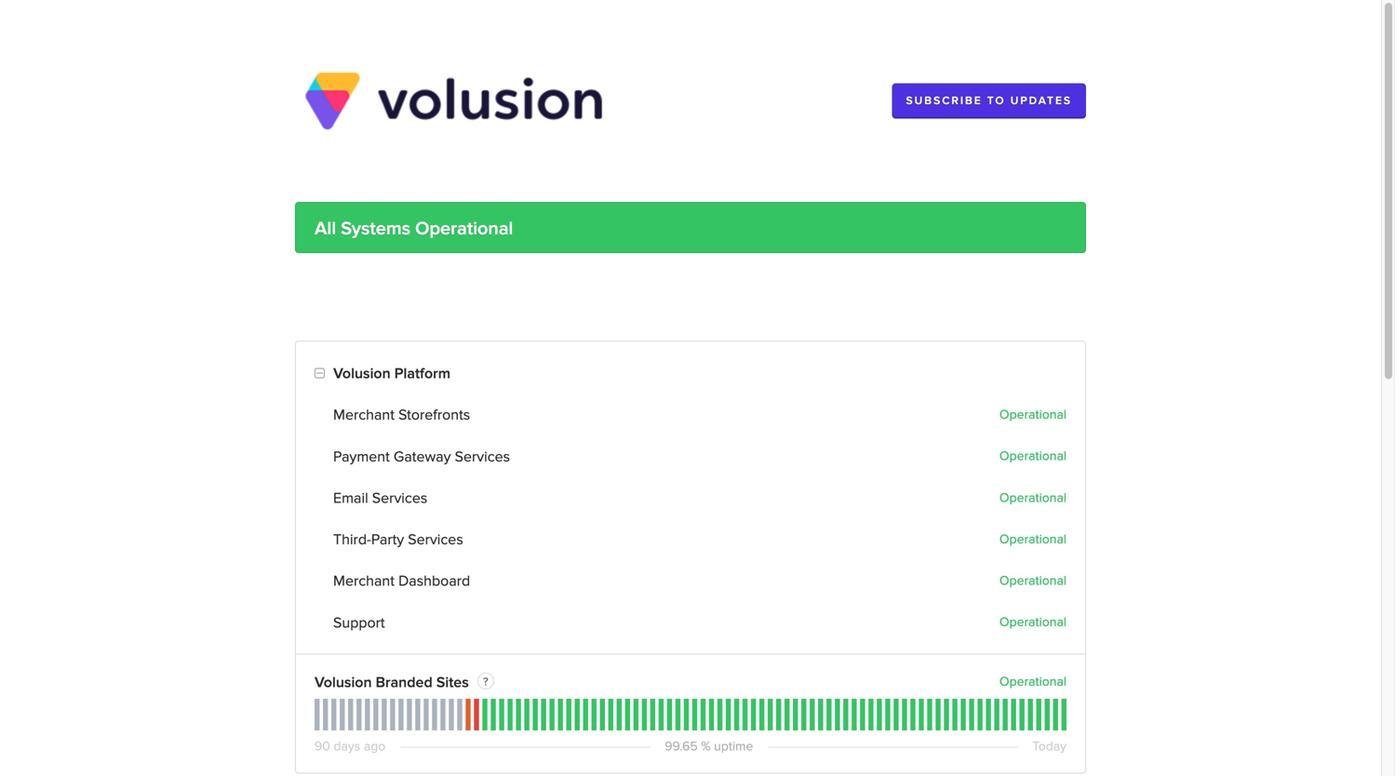 Task type: locate. For each thing, give the bounding box(es) containing it.
branded
[[376, 676, 433, 690]]

payment
[[333, 450, 390, 465]]

99.65
[[665, 740, 698, 753]]

volusion left branded on the left bottom of page
[[315, 676, 372, 690]]

uptime
[[714, 740, 753, 753]]

90
[[315, 740, 330, 753]]

third-
[[333, 533, 371, 548]]

operational for email services
[[1000, 492, 1067, 505]]

merchant up support
[[333, 574, 395, 589]]

2 vertical spatial services
[[408, 533, 463, 548]]

services right gateway
[[455, 450, 510, 465]]

0 vertical spatial services
[[455, 450, 510, 465]]

1 vertical spatial merchant
[[333, 574, 395, 589]]

0 vertical spatial merchant
[[333, 408, 395, 423]]

2 merchant from the top
[[333, 574, 395, 589]]

support
[[333, 616, 385, 631]]

0 vertical spatial volusion
[[333, 367, 391, 382]]

1 vertical spatial services
[[372, 491, 427, 506]]

third-party services
[[333, 533, 463, 548]]

volusion up merchant storefronts
[[333, 367, 391, 382]]

dashboard
[[398, 574, 470, 589]]

merchant
[[333, 408, 395, 423], [333, 574, 395, 589]]

merchant dashboard
[[333, 574, 470, 589]]

1 merchant from the top
[[333, 408, 395, 423]]

merchant storefronts
[[333, 408, 470, 423]]

services up dashboard
[[408, 533, 463, 548]]

operational for support
[[1000, 616, 1067, 629]]

operational for third-party services
[[1000, 533, 1067, 546]]

volusion
[[333, 367, 391, 382], [315, 676, 372, 690]]

volusion for volusion branded sites
[[315, 676, 372, 690]]

merchant up 'payment'
[[333, 408, 395, 423]]

all
[[315, 220, 336, 239]]

services up third-party services
[[372, 491, 427, 506]]

email services
[[333, 491, 427, 506]]

99.65 % uptime
[[665, 740, 753, 753]]

operational
[[415, 220, 513, 239], [1000, 409, 1067, 422], [1000, 450, 1067, 463], [1000, 492, 1067, 505], [1000, 533, 1067, 546], [1000, 575, 1067, 588], [1000, 616, 1067, 629], [1000, 676, 1067, 689]]

merchant for merchant storefronts
[[333, 408, 395, 423]]

volusion branded sites
[[315, 676, 469, 690]]

merchant for merchant dashboard
[[333, 574, 395, 589]]

party
[[371, 533, 404, 548]]

services
[[455, 450, 510, 465], [372, 491, 427, 506], [408, 533, 463, 548]]

1 vertical spatial volusion
[[315, 676, 372, 690]]



Task type: describe. For each thing, give the bounding box(es) containing it.
storefronts
[[398, 408, 470, 423]]

volusion for volusion platform
[[333, 367, 391, 382]]

sites
[[436, 676, 469, 690]]

today
[[1032, 740, 1067, 753]]

platform
[[394, 367, 450, 382]]

all systems operational
[[315, 220, 513, 239]]

operational for payment gateway services
[[1000, 450, 1067, 463]]

services for gateway
[[455, 450, 510, 465]]

days
[[334, 740, 360, 753]]

email
[[333, 491, 368, 506]]

page logo image
[[295, 65, 611, 137]]

gateway
[[394, 450, 451, 465]]

?
[[483, 677, 488, 688]]

operational for merchant dashboard
[[1000, 575, 1067, 588]]

volusion platform
[[333, 367, 450, 382]]

ago
[[364, 740, 386, 753]]

services for party
[[408, 533, 463, 548]]

systems
[[341, 220, 410, 239]]

%
[[701, 740, 711, 753]]

90 days ago
[[315, 740, 386, 753]]

operational for merchant storefronts
[[1000, 409, 1067, 422]]

payment gateway services
[[333, 450, 510, 465]]



Task type: vqa. For each thing, say whether or not it's contained in the screenshot.
the top "Services"
yes



